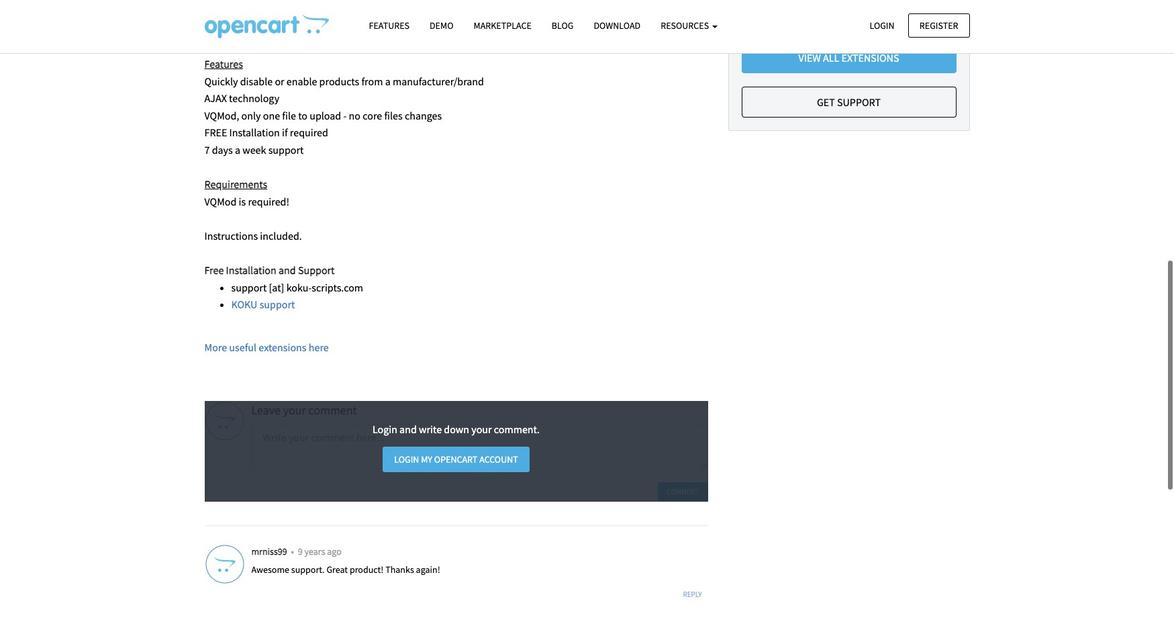 Task type: vqa. For each thing, say whether or not it's contained in the screenshot.
Mobile & SEO link
no



Task type: locate. For each thing, give the bounding box(es) containing it.
instructions included.
[[205, 229, 302, 242]]

you
[[389, 23, 405, 36]]

extensions left here
[[259, 341, 307, 354]]

1 vertical spatial features
[[205, 57, 243, 71]]

is down new
[[237, 23, 244, 36]]

1 vertical spatial extensions
[[259, 341, 307, 354]]

enable down manufacturer on the left top
[[466, 23, 497, 36]]

1 vertical spatial installation
[[226, 263, 277, 277]]

at right marketplace link
[[554, 23, 563, 36]]

0 vertical spatial enable
[[466, 23, 497, 36]]

support inside free installation and support support [at] koku-scripts.com koku support
[[298, 263, 335, 277]]

0 horizontal spatial the
[[408, 23, 422, 36]]

0 vertical spatial the
[[679, 6, 694, 19]]

features
[[369, 19, 410, 32], [205, 57, 243, 71]]

0 horizontal spatial and
[[279, 263, 296, 277]]

7
[[205, 143, 210, 157]]

1 vertical spatial to
[[298, 109, 308, 122]]

no
[[349, 109, 361, 122]]

all
[[316, 6, 327, 19], [544, 6, 555, 19], [499, 23, 510, 36], [824, 51, 840, 64]]

1 horizontal spatial button
[[245, 6, 275, 19]]

from inside features quickly disable or enable products from a manufacturer/brand ajax technology vqmod, only one file to upload - no core files changes free installation if required 7 days a week support
[[362, 74, 383, 88]]

again!
[[416, 564, 440, 576]]

from up "gives"
[[372, 6, 393, 19]]

1 horizontal spatial and
[[400, 422, 417, 436]]

1 vertical spatial at
[[554, 23, 563, 36]]

support
[[268, 143, 304, 157], [231, 281, 267, 294], [260, 298, 295, 311]]

core
[[363, 109, 382, 122]]

login for login and write down your comment.
[[373, 422, 398, 436]]

login my opencart account link
[[383, 447, 530, 472]]

1 horizontal spatial once.
[[565, 23, 590, 36]]

0 vertical spatial is
[[237, 23, 244, 36]]

to right file in the top of the page
[[298, 109, 308, 122]]

your right the down
[[472, 422, 492, 436]]

1 horizontal spatial features
[[369, 19, 410, 32]]

0 vertical spatial login
[[870, 19, 895, 31]]

0 horizontal spatial enable
[[287, 74, 317, 88]]

0 horizontal spatial extensions
[[259, 341, 307, 354]]

0 vertical spatial features
[[369, 19, 410, 32]]

demo
[[430, 19, 454, 32]]

0 horizontal spatial features
[[205, 57, 243, 71]]

once. left the if in the left top of the page
[[510, 6, 534, 19]]

technology
[[229, 92, 280, 105]]

to inside features quickly disable or enable products from a manufacturer/brand ajax technology vqmod, only one file to upload - no core files changes free installation if required 7 days a week support
[[298, 109, 308, 122]]

new
[[224, 6, 243, 19]]

support up koku
[[231, 281, 267, 294]]

is inside requirements vqmod is required!
[[239, 195, 246, 208]]

features for features quickly disable or enable products from a manufacturer/brand ajax technology vqmod, only one file to upload - no core files changes free installation if required 7 days a week support
[[205, 57, 243, 71]]

opencart - bulk enable/disable manufacturer's products image
[[205, 14, 329, 38]]

enable
[[466, 23, 497, 36], [287, 74, 317, 88]]

once.
[[510, 6, 534, 19], [565, 23, 590, 36]]

years
[[305, 545, 325, 557]]

to right demo
[[455, 23, 464, 36]]

features down selected on the top left of the page
[[369, 19, 410, 32]]

your right leave
[[283, 402, 306, 418]]

products
[[330, 6, 370, 19], [557, 6, 597, 19], [512, 23, 552, 36], [319, 74, 360, 88]]

1 horizontal spatial support
[[838, 95, 881, 109]]

register
[[920, 19, 959, 31]]

and left write
[[400, 422, 417, 436]]

login inside "link"
[[870, 19, 895, 31]]

0 horizontal spatial button
[[205, 23, 235, 36]]

products up the -
[[319, 74, 360, 88]]

free
[[205, 126, 227, 139]]

1 vertical spatial once.
[[565, 23, 590, 36]]

one
[[263, 109, 280, 122]]

0 vertical spatial button
[[245, 6, 275, 19]]

and inside free installation and support support [at] koku-scripts.com koku support
[[279, 263, 296, 277]]

1 horizontal spatial to
[[455, 23, 464, 36]]

scripts.com
[[312, 281, 363, 294]]

koku-
[[287, 281, 312, 294]]

the
[[679, 6, 694, 19], [408, 23, 422, 36]]

are
[[599, 6, 614, 19]]

0 vertical spatial support
[[838, 95, 881, 109]]

marketplace
[[474, 19, 532, 32]]

get support
[[817, 95, 881, 109]]

the up resources
[[679, 6, 694, 19]]

0 vertical spatial extensions
[[842, 51, 900, 64]]

[at]
[[269, 281, 284, 294]]

if
[[282, 126, 288, 139]]

0 horizontal spatial support
[[298, 263, 335, 277]]

1 vertical spatial from
[[362, 74, 383, 88]]

0 vertical spatial installation
[[229, 126, 280, 139]]

support right get
[[838, 95, 881, 109]]

1 vertical spatial enable
[[287, 74, 317, 88]]

manufacturer
[[435, 6, 496, 19]]

opencart
[[434, 453, 478, 465]]

button
[[245, 6, 275, 19], [205, 23, 235, 36]]

required!
[[248, 195, 290, 208]]

1 vertical spatial support
[[298, 263, 335, 277]]

1 vertical spatial login
[[373, 422, 398, 436]]

0 horizontal spatial your
[[283, 402, 306, 418]]

is
[[237, 23, 244, 36], [239, 195, 246, 208]]

support down [at]
[[260, 298, 295, 311]]

and up [at]
[[279, 263, 296, 277]]

0 vertical spatial support
[[268, 143, 304, 157]]

once. left download
[[565, 23, 590, 36]]

extensions
[[842, 51, 900, 64], [259, 341, 307, 354]]

support inside features quickly disable or enable products from a manufacturer/brand ajax technology vqmod, only one file to upload - no core files changes free installation if required 7 days a week support
[[268, 143, 304, 157]]

is down the requirements
[[239, 195, 246, 208]]

at up marketplace
[[498, 6, 507, 19]]

a right days
[[235, 143, 240, 157]]

support down if
[[268, 143, 304, 157]]

more useful extensions here link
[[205, 341, 329, 354]]

0 vertical spatial a
[[385, 74, 391, 88]]

leave your comment
[[252, 402, 357, 418]]

get support link
[[742, 87, 957, 117]]

all
[[284, 23, 295, 36]]

days
[[212, 143, 233, 157]]

to
[[455, 23, 464, 36], [298, 109, 308, 122]]

a
[[385, 74, 391, 88], [235, 143, 240, 157]]

0 vertical spatial at
[[498, 6, 507, 19]]

comment
[[309, 402, 357, 418]]

from
[[372, 6, 393, 19], [362, 74, 383, 88]]

comment button
[[659, 482, 708, 501]]

support inside get support link
[[838, 95, 881, 109]]

the
[[205, 6, 221, 19]]

a up 'files'
[[385, 74, 391, 88]]

1 vertical spatial your
[[472, 422, 492, 436]]

2 vertical spatial login
[[394, 453, 419, 465]]

the down selected on the top left of the page
[[408, 23, 422, 36]]

mrniss99
[[252, 545, 289, 557]]

installation up week
[[229, 126, 280, 139]]

is inside the new button disables all products from selected manufacturer at once. if all products are disabled then the button is "enable all products" add gives you the ability to enable all products at once.
[[237, 23, 244, 36]]

1 vertical spatial support
[[231, 281, 267, 294]]

button up the "enable
[[245, 6, 275, 19]]

and
[[279, 263, 296, 277], [400, 422, 417, 436]]

login up view all extensions link
[[870, 19, 895, 31]]

login left my
[[394, 453, 419, 465]]

installation
[[229, 126, 280, 139], [226, 263, 277, 277]]

1 horizontal spatial extensions
[[842, 51, 900, 64]]

support up koku-
[[298, 263, 335, 277]]

demo link
[[420, 14, 464, 38]]

installation up [at]
[[226, 263, 277, 277]]

support
[[838, 95, 881, 109], [298, 263, 335, 277]]

0 vertical spatial from
[[372, 6, 393, 19]]

0 vertical spatial to
[[455, 23, 464, 36]]

features inside features quickly disable or enable products from a manufacturer/brand ajax technology vqmod, only one file to upload - no core files changes free installation if required 7 days a week support
[[205, 57, 243, 71]]

0 horizontal spatial a
[[235, 143, 240, 157]]

your
[[283, 402, 306, 418], [472, 422, 492, 436]]

0 vertical spatial and
[[279, 263, 296, 277]]

login
[[870, 19, 895, 31], [373, 422, 398, 436], [394, 453, 419, 465]]

extensions down login "link"
[[842, 51, 900, 64]]

1 horizontal spatial a
[[385, 74, 391, 88]]

from up core
[[362, 74, 383, 88]]

reply button
[[677, 587, 708, 601]]

from inside the new button disables all products from selected manufacturer at once. if all products are disabled then the button is "enable all products" add gives you the ability to enable all products at once.
[[372, 6, 393, 19]]

0 vertical spatial once.
[[510, 6, 534, 19]]

1 vertical spatial is
[[239, 195, 246, 208]]

button down the
[[205, 23, 235, 36]]

1 horizontal spatial your
[[472, 422, 492, 436]]

enable right or
[[287, 74, 317, 88]]

login left write
[[373, 422, 398, 436]]

0 horizontal spatial to
[[298, 109, 308, 122]]

features up quickly
[[205, 57, 243, 71]]

2 vertical spatial support
[[260, 298, 295, 311]]

down
[[444, 422, 470, 436]]

1 horizontal spatial enable
[[466, 23, 497, 36]]

-
[[344, 109, 347, 122]]

at
[[498, 6, 507, 19], [554, 23, 563, 36]]

awesome
[[252, 564, 289, 576]]



Task type: describe. For each thing, give the bounding box(es) containing it.
disables
[[277, 6, 314, 19]]

features for features
[[369, 19, 410, 32]]

9 years ago
[[298, 545, 342, 557]]

reply
[[683, 589, 702, 599]]

changes
[[405, 109, 442, 122]]

features quickly disable or enable products from a manufacturer/brand ajax technology vqmod, only one file to upload - no core files changes free installation if required 7 days a week support
[[205, 57, 484, 157]]

products up the blog
[[557, 6, 597, 19]]

products down the if in the left top of the page
[[512, 23, 552, 36]]

products up add
[[330, 6, 370, 19]]

get
[[817, 95, 835, 109]]

vqmod,
[[205, 109, 239, 122]]

requirements
[[205, 177, 267, 191]]

free installation and support support [at] koku-scripts.com koku support
[[205, 263, 363, 311]]

login and write down your comment.
[[373, 422, 540, 436]]

download link
[[584, 14, 651, 38]]

or
[[275, 74, 285, 88]]

to inside the new button disables all products from selected manufacturer at once. if all products are disabled then the button is "enable all products" add gives you the ability to enable all products at once.
[[455, 23, 464, 36]]

resources link
[[651, 14, 728, 38]]

download
[[594, 19, 641, 32]]

more useful extensions here
[[205, 341, 329, 354]]

koku support link
[[231, 298, 295, 311]]

0 horizontal spatial at
[[498, 6, 507, 19]]

register link
[[909, 13, 970, 38]]

ajax
[[205, 92, 227, 105]]

more
[[205, 341, 227, 354]]

"enable
[[246, 23, 282, 36]]

instructions
[[205, 229, 258, 242]]

extensions for all
[[842, 51, 900, 64]]

products inside features quickly disable or enable products from a manufacturer/brand ajax technology vqmod, only one file to upload - no core files changes free installation if required 7 days a week support
[[319, 74, 360, 88]]

1 horizontal spatial the
[[679, 6, 694, 19]]

products"
[[298, 23, 342, 36]]

view all extensions
[[799, 51, 900, 64]]

here
[[309, 341, 329, 354]]

then
[[657, 6, 677, 19]]

manufacturer/brand
[[393, 74, 484, 88]]

disabled
[[616, 6, 654, 19]]

login link
[[859, 13, 906, 38]]

marketplace link
[[464, 14, 542, 38]]

1 vertical spatial a
[[235, 143, 240, 157]]

ago
[[327, 545, 342, 557]]

free
[[205, 263, 224, 277]]

leave
[[252, 402, 281, 418]]

vqmod
[[205, 195, 237, 208]]

blog link
[[542, 14, 584, 38]]

0 horizontal spatial once.
[[510, 6, 534, 19]]

Leave your comment text field
[[252, 424, 708, 469]]

disable
[[240, 74, 273, 88]]

write
[[419, 422, 442, 436]]

1 vertical spatial the
[[408, 23, 422, 36]]

resources
[[661, 19, 711, 32]]

files
[[384, 109, 403, 122]]

extensions for useful
[[259, 341, 307, 354]]

product!
[[350, 564, 384, 576]]

useful
[[229, 341, 257, 354]]

enable inside the new button disables all products from selected manufacturer at once. if all products are disabled then the button is "enable all products" add gives you the ability to enable all products at once.
[[466, 23, 497, 36]]

week
[[243, 143, 266, 157]]

view all extensions link
[[742, 42, 957, 73]]

features link
[[359, 14, 420, 38]]

account
[[480, 453, 518, 465]]

my
[[421, 453, 433, 465]]

comment.
[[494, 422, 540, 436]]

if
[[536, 6, 542, 19]]

1 vertical spatial button
[[205, 23, 235, 36]]

add
[[344, 23, 362, 36]]

enable inside features quickly disable or enable products from a manufacturer/brand ajax technology vqmod, only one file to upload - no core files changes free installation if required 7 days a week support
[[287, 74, 317, 88]]

9
[[298, 545, 303, 557]]

comment
[[667, 487, 700, 496]]

selected
[[395, 6, 433, 19]]

installation inside features quickly disable or enable products from a manufacturer/brand ajax technology vqmod, only one file to upload - no core files changes free installation if required 7 days a week support
[[229, 126, 280, 139]]

blog
[[552, 19, 574, 32]]

login for login my opencart account
[[394, 453, 419, 465]]

ability
[[425, 23, 453, 36]]

gives
[[364, 23, 387, 36]]

the new button disables all products from selected manufacturer at once. if all products are disabled then the button is "enable all products" add gives you the ability to enable all products at once.
[[205, 6, 694, 36]]

installation inside free installation and support support [at] koku-scripts.com koku support
[[226, 263, 277, 277]]

1 horizontal spatial at
[[554, 23, 563, 36]]

0 vertical spatial your
[[283, 402, 306, 418]]

quickly
[[205, 74, 238, 88]]

1 vertical spatial and
[[400, 422, 417, 436]]

requirements vqmod is required!
[[205, 177, 290, 208]]

view
[[799, 51, 821, 64]]

thanks
[[386, 564, 414, 576]]

great
[[327, 564, 348, 576]]

login for login
[[870, 19, 895, 31]]

from for selected
[[372, 6, 393, 19]]

awesome support. great product! thanks again!
[[252, 564, 440, 576]]

required
[[290, 126, 328, 139]]

included.
[[260, 229, 302, 242]]

only
[[242, 109, 261, 122]]

mrniss99 image
[[205, 544, 245, 584]]

from for a
[[362, 74, 383, 88]]

login my opencart account
[[394, 453, 518, 465]]



